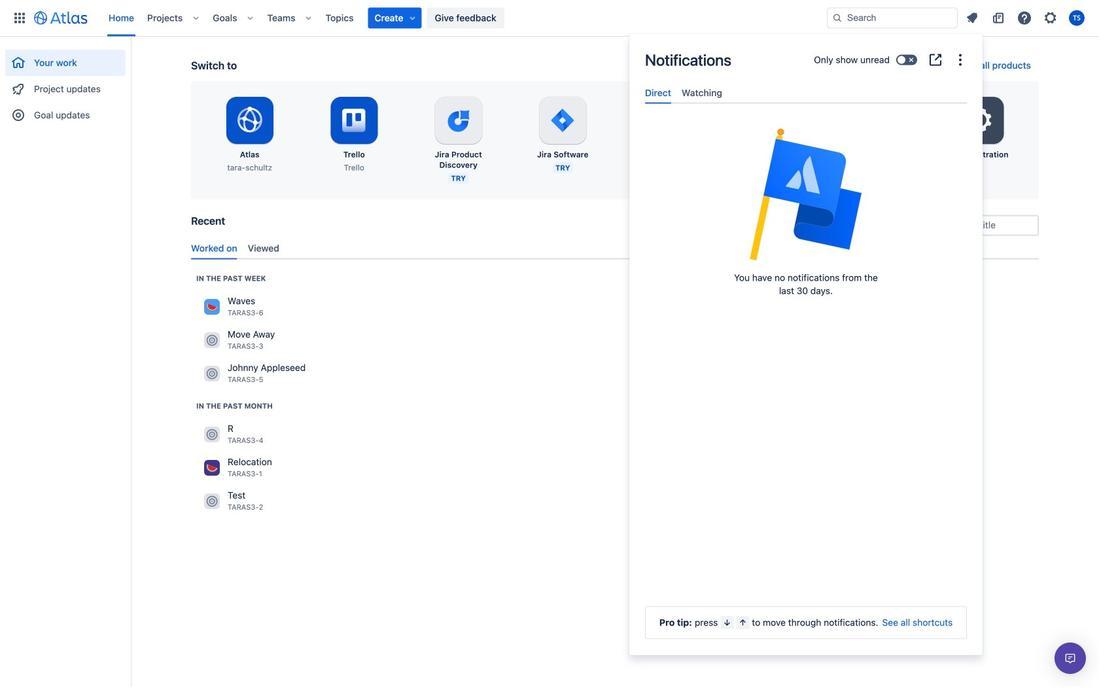 Task type: vqa. For each thing, say whether or not it's contained in the screenshot.
Settings image to the left
yes



Task type: locate. For each thing, give the bounding box(es) containing it.
1 townsquare image from the top
[[204, 299, 220, 315]]

1 heading from the top
[[196, 273, 266, 284]]

Filter by title field
[[925, 216, 1038, 235]]

dialog
[[630, 34, 983, 656]]

townsquare image
[[204, 366, 220, 382], [204, 460, 220, 476], [204, 494, 220, 509]]

3 townsquare image from the top
[[204, 427, 220, 443]]

2 vertical spatial townsquare image
[[204, 494, 220, 509]]

open intercom messenger image
[[1063, 651, 1079, 667]]

1 horizontal spatial settings image
[[1044, 10, 1059, 26]]

tab list
[[640, 82, 973, 104], [186, 238, 1045, 260]]

None search field
[[828, 8, 959, 28]]

heading
[[196, 273, 266, 284], [196, 401, 273, 411]]

help image
[[1017, 10, 1033, 26]]

0 vertical spatial tab list
[[640, 82, 973, 104]]

3 townsquare image from the top
[[204, 494, 220, 509]]

2 townsquare image from the top
[[204, 460, 220, 476]]

settings image
[[1044, 10, 1059, 26], [756, 105, 788, 136]]

1 vertical spatial townsquare image
[[204, 333, 220, 348]]

tab panel
[[640, 104, 973, 116]]

townsquare image
[[204, 299, 220, 315], [204, 333, 220, 348], [204, 427, 220, 443]]

0 vertical spatial townsquare image
[[204, 299, 220, 315]]

2 vertical spatial townsquare image
[[204, 427, 220, 443]]

0 vertical spatial heading
[[196, 273, 266, 284]]

0 vertical spatial townsquare image
[[204, 366, 220, 382]]

banner
[[0, 0, 1100, 37]]

1 townsquare image from the top
[[204, 366, 220, 382]]

2 heading from the top
[[196, 401, 273, 411]]

arrow up image
[[738, 618, 749, 628]]

2 townsquare image from the top
[[204, 333, 220, 348]]

1 vertical spatial settings image
[[756, 105, 788, 136]]

1 vertical spatial townsquare image
[[204, 460, 220, 476]]

1 vertical spatial heading
[[196, 401, 273, 411]]

group
[[5, 37, 126, 132]]

0 horizontal spatial settings image
[[756, 105, 788, 136]]

heading for townsquare icon associated with first townsquare image from the top of the page
[[196, 273, 266, 284]]

settings image
[[965, 105, 997, 136]]



Task type: describe. For each thing, give the bounding box(es) containing it.
notifications image
[[965, 10, 981, 26]]

Search field
[[828, 8, 959, 28]]

more image
[[953, 52, 969, 68]]

switch to... image
[[12, 10, 27, 26]]

0 vertical spatial settings image
[[1044, 10, 1059, 26]]

townsquare image for first townsquare image from the top of the page
[[204, 299, 220, 315]]

heading for 3rd townsquare image from the top of the page townsquare icon
[[196, 401, 273, 411]]

open notifications in a new tab image
[[928, 52, 944, 68]]

search image
[[833, 13, 843, 23]]

townsquare image for 3rd townsquare image from the top of the page
[[204, 427, 220, 443]]

arrow down image
[[722, 618, 733, 628]]

1 vertical spatial tab list
[[186, 238, 1045, 260]]

account image
[[1070, 10, 1086, 26]]

top element
[[8, 0, 828, 36]]



